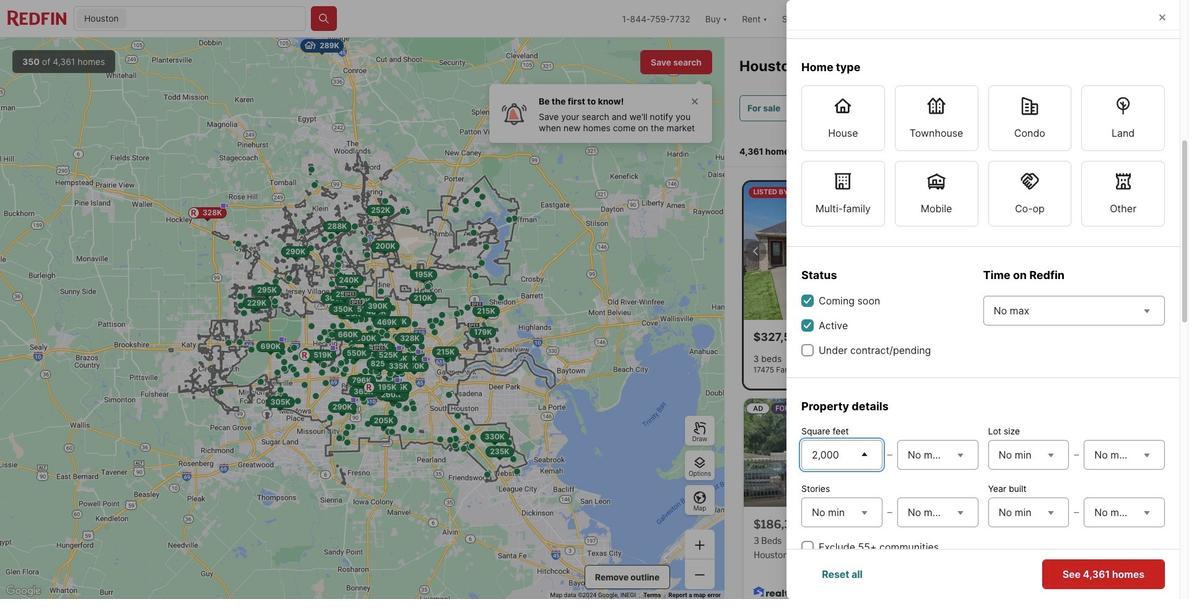 Task type: locate. For each thing, give the bounding box(es) containing it.
ad element
[[744, 399, 951, 600]]

google image
[[3, 584, 44, 600]]

next image
[[931, 244, 946, 259]]

None search field
[[129, 7, 305, 32]]

cell
[[803, 0, 856, 17], [1117, 0, 1163, 17]]

toggle search results photos view tab
[[1068, 134, 1117, 164]]

None checkbox
[[802, 295, 814, 307], [802, 320, 814, 332], [802, 344, 814, 357], [802, 541, 814, 554], [802, 295, 814, 307], [802, 320, 814, 332], [802, 344, 814, 357], [802, 541, 814, 554]]

add home to favorites image
[[1143, 547, 1158, 562]]

tab list
[[1055, 131, 1174, 167]]

select a min and max value element
[[802, 438, 978, 473], [988, 438, 1165, 473], [802, 496, 978, 530], [988, 496, 1165, 530]]

2 cell from the left
[[1117, 0, 1163, 17]]

share home image
[[1118, 547, 1133, 562]]

1 horizontal spatial cell
[[1117, 0, 1163, 17]]

number of bathrooms row
[[802, 0, 1165, 19]]

dialog
[[787, 0, 1189, 600]]

submit search image
[[318, 12, 330, 25]]

0 horizontal spatial cell
[[803, 0, 856, 17]]

list box
[[802, 85, 1165, 227]]

option
[[802, 85, 885, 151], [895, 85, 978, 151], [988, 85, 1072, 151], [1082, 85, 1165, 151], [802, 161, 885, 227], [895, 161, 978, 227], [988, 161, 1072, 227], [1082, 161, 1165, 227]]

advertisement image
[[737, 394, 957, 600]]



Task type: describe. For each thing, give the bounding box(es) containing it.
1 cell from the left
[[803, 0, 856, 17]]

toggle search results table view tab
[[1120, 134, 1162, 164]]

Add home to favorites checkbox
[[1141, 544, 1161, 564]]

previous image
[[749, 244, 763, 259]]

map region
[[0, 38, 725, 600]]



Task type: vqa. For each thing, say whether or not it's contained in the screenshot.
second the bed, from the bottom of the page
no



